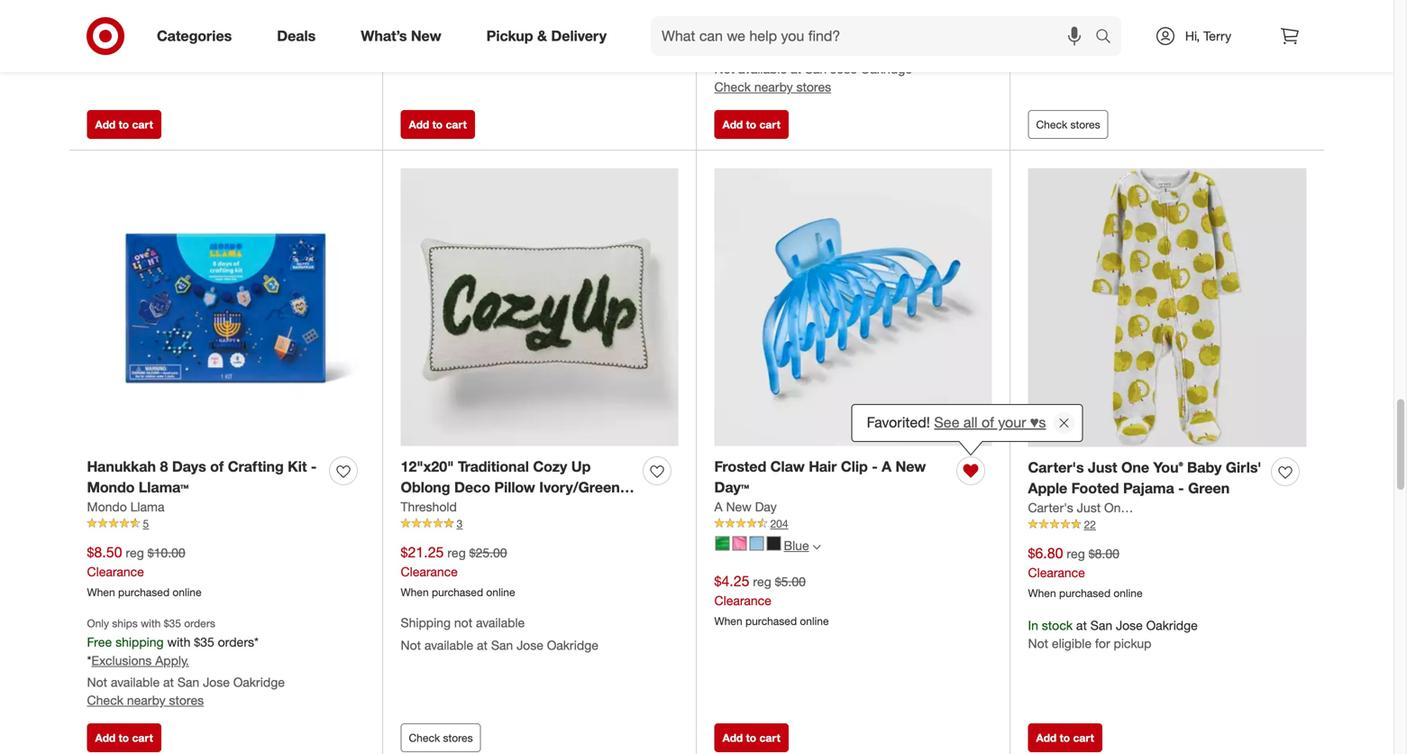 Task type: locate. For each thing, give the bounding box(es) containing it.
1 horizontal spatial check stores
[[1037, 118, 1101, 131]]

0 vertical spatial exclusions apply. button
[[719, 39, 817, 57]]

check stores
[[1037, 118, 1101, 131], [409, 731, 473, 745]]

in inside in stock not eligible for pickup
[[87, 3, 97, 19]]

of for crafting
[[210, 458, 224, 476]]

new
[[411, 27, 442, 45], [896, 458, 927, 476], [726, 499, 752, 514]]

0 vertical spatial check stores button
[[1029, 110, 1109, 139]]

clearance
[[87, 564, 144, 579], [401, 564, 458, 579], [1029, 565, 1086, 580], [715, 592, 772, 608]]

only
[[715, 3, 737, 17], [87, 617, 109, 630]]

you®️
[[1154, 459, 1184, 476]]

purchased inside '$6.80 reg $8.00 clearance when purchased online'
[[1060, 586, 1111, 600]]

of for your
[[982, 414, 995, 431]]

0 horizontal spatial check nearby stores button
[[87, 692, 204, 710]]

0 vertical spatial check stores
[[1037, 118, 1101, 131]]

mondo inside hanukkah 8 days of crafting kit - mondo llama™
[[87, 479, 135, 496]]

1 horizontal spatial new
[[726, 499, 752, 514]]

not down $21.25 reg $25.00 clearance when purchased online
[[454, 615, 473, 631]]

1 vertical spatial one
[[1105, 500, 1128, 515]]

0 vertical spatial exclusions
[[719, 39, 780, 55]]

cozy
[[533, 458, 568, 476]]

clearance down $21.25
[[401, 564, 458, 579]]

$35
[[792, 3, 809, 17], [822, 21, 842, 36], [164, 617, 181, 630], [194, 634, 214, 650]]

hanukkah 8 days of crafting kit - mondo llama™ image
[[87, 168, 365, 446], [87, 168, 365, 446]]

0 vertical spatial check nearby stores button
[[715, 78, 832, 96]]

online down $5.00
[[800, 614, 829, 628]]

shipping down $21.25 reg $25.00 clearance when purchased online
[[401, 615, 451, 631]]

clearance inside $4.25 reg $5.00 clearance when purchased online
[[715, 592, 772, 608]]

0 vertical spatial orders*
[[846, 21, 887, 36]]

clearance inside $8.50 reg $10.00 clearance when purchased online
[[87, 564, 144, 579]]

clearance inside $21.25 reg $25.00 clearance when purchased online
[[401, 564, 458, 579]]

carter's just one you link
[[1029, 499, 1153, 517]]

22 link
[[1029, 517, 1307, 533]]

carter's for carter's just one you®️ baby girls' apple footed pajama - green
[[1029, 459, 1085, 476]]

1 horizontal spatial check nearby stores button
[[715, 78, 832, 96]]

stock left categories link
[[101, 3, 132, 19]]

stock inside in stock at  san jose oakridge not eligible for pickup
[[1042, 618, 1073, 633]]

0 vertical spatial shipping
[[1029, 2, 1079, 18]]

purchased down $5.00
[[746, 614, 797, 628]]

online for $21.25
[[487, 585, 516, 599]]

carter's
[[1029, 459, 1085, 476], [1029, 500, 1074, 515]]

What can we help you find? suggestions appear below search field
[[651, 16, 1100, 56]]

1 vertical spatial stock
[[1042, 618, 1073, 633]]

exclusions apply. button for the left check nearby stores button
[[91, 652, 189, 670]]

mondo llama
[[87, 499, 165, 514]]

pajama
[[1124, 479, 1175, 497]]

- right clip
[[872, 458, 878, 476]]

12"x20" traditional cozy up oblong deco pillow ivory/green - threshold™ image
[[401, 168, 679, 446], [401, 168, 679, 446]]

0 vertical spatial only ships with $35 orders free shipping with $35 orders* * exclusions apply. not available at san jose oakridge check nearby stores
[[715, 3, 913, 95]]

online inside '$6.80 reg $8.00 clearance when purchased online'
[[1114, 586, 1143, 600]]

online inside $8.50 reg $10.00 clearance when purchased online
[[173, 585, 202, 599]]

1 horizontal spatial of
[[982, 414, 995, 431]]

san inside in stock at  san jose oakridge not eligible for pickup
[[1091, 618, 1113, 633]]

1 carter's from the top
[[1029, 459, 1085, 476]]

jose
[[1145, 25, 1172, 41], [831, 61, 858, 77], [1117, 618, 1144, 633], [517, 637, 544, 653], [203, 674, 230, 690]]

1 horizontal spatial orders*
[[846, 21, 887, 36]]

just up footed
[[1089, 459, 1118, 476]]

reg right "$8.50"
[[126, 545, 144, 561]]

categories
[[157, 27, 232, 45]]

0 horizontal spatial stock
[[101, 3, 132, 19]]

reg inside $21.25 reg $25.00 clearance when purchased online
[[448, 545, 466, 561]]

when inside $4.25 reg $5.00 clearance when purchased online
[[715, 614, 743, 628]]

1 vertical spatial just
[[1078, 500, 1101, 515]]

when for $8.50
[[87, 585, 115, 599]]

0 horizontal spatial in
[[87, 3, 97, 19]]

eligible
[[111, 21, 151, 37], [425, 21, 465, 37], [1053, 636, 1092, 651]]

reg inside $8.50 reg $10.00 clearance when purchased online
[[126, 545, 144, 561]]

add to cart
[[95, 118, 153, 131], [409, 118, 467, 131], [723, 118, 781, 131], [95, 731, 153, 745], [723, 731, 781, 745], [1037, 731, 1095, 745]]

2 mondo from the top
[[87, 499, 127, 514]]

eligible right what's
[[425, 21, 465, 37]]

0 vertical spatial *
[[715, 39, 719, 55]]

1 horizontal spatial not
[[1082, 2, 1101, 18]]

1 vertical spatial check nearby stores button
[[87, 692, 204, 710]]

carter's just one you
[[1029, 500, 1153, 515]]

days
[[172, 458, 206, 476]]

0 horizontal spatial shipping not available not available at san jose oakridge
[[401, 615, 599, 653]]

2 horizontal spatial for
[[1096, 636, 1111, 651]]

1 horizontal spatial only ships with $35 orders free shipping with $35 orders* * exclusions apply. not available at san jose oakridge check nearby stores
[[715, 3, 913, 95]]

carter's for carter's just one you
[[1029, 500, 1074, 515]]

kit
[[288, 458, 307, 476]]

0 vertical spatial orders
[[812, 3, 843, 17]]

when inside $8.50 reg $10.00 clearance when purchased online
[[87, 585, 115, 599]]

shipping left search button in the top right of the page
[[1029, 2, 1079, 18]]

0 vertical spatial one
[[1122, 459, 1150, 476]]

1 horizontal spatial a
[[882, 458, 892, 476]]

apply.
[[783, 39, 817, 55], [155, 653, 189, 669]]

stock down '$6.80 reg $8.00 clearance when purchased online'
[[1042, 618, 1073, 633]]

check
[[715, 79, 751, 95], [1037, 118, 1068, 131], [87, 692, 124, 708], [409, 731, 440, 745]]

when inside '$6.80 reg $8.00 clearance when purchased online'
[[1029, 586, 1057, 600]]

1 horizontal spatial pickup
[[487, 21, 524, 37]]

- inside frosted claw hair clip - a new day™
[[872, 458, 878, 476]]

1 horizontal spatial free
[[715, 21, 740, 36]]

0 vertical spatial stock
[[101, 3, 132, 19]]

stock inside in stock not eligible for pickup
[[101, 3, 132, 19]]

online for $4.25
[[800, 614, 829, 628]]

new right what's
[[411, 27, 442, 45]]

purchased inside $4.25 reg $5.00 clearance when purchased online
[[746, 614, 797, 628]]

1 vertical spatial of
[[210, 458, 224, 476]]

clearance for $6.80
[[1029, 565, 1086, 580]]

tooltip
[[852, 404, 1084, 442]]

new down day™
[[726, 499, 752, 514]]

mondo left llama
[[87, 499, 127, 514]]

2 carter's from the top
[[1029, 500, 1074, 515]]

a new day link
[[715, 498, 777, 516]]

your
[[999, 414, 1027, 431]]

1 vertical spatial mondo
[[87, 499, 127, 514]]

1 vertical spatial orders
[[184, 617, 215, 630]]

when down $6.80
[[1029, 586, 1057, 600]]

purchased down the $8.00
[[1060, 586, 1111, 600]]

at inside in stock at  san jose oakridge not eligible for pickup
[[1077, 618, 1088, 633]]

reg inside $4.25 reg $5.00 clearance when purchased online
[[754, 574, 772, 589]]

online down the $10.00
[[173, 585, 202, 599]]

in
[[87, 3, 97, 19], [1029, 618, 1039, 633]]

purchased for $8.50
[[118, 585, 170, 599]]

1 vertical spatial only
[[87, 617, 109, 630]]

add
[[95, 118, 116, 131], [409, 118, 430, 131], [723, 118, 743, 131], [95, 731, 116, 745], [723, 731, 743, 745], [1037, 731, 1057, 745]]

online inside $21.25 reg $25.00 clearance when purchased online
[[487, 585, 516, 599]]

pink image
[[733, 536, 747, 551]]

0 horizontal spatial apply.
[[155, 653, 189, 669]]

for
[[154, 21, 169, 37], [468, 21, 483, 37], [1096, 636, 1111, 651]]

0 vertical spatial a
[[882, 458, 892, 476]]

eligible inside in stock at  san jose oakridge not eligible for pickup
[[1053, 636, 1092, 651]]

a
[[882, 458, 892, 476], [715, 499, 723, 514]]

green
[[1189, 479, 1230, 497]]

a right clip
[[882, 458, 892, 476]]

reg for $8.50
[[126, 545, 144, 561]]

free
[[715, 21, 740, 36], [87, 634, 112, 650]]

12"x20"
[[401, 458, 454, 476]]

shipping not available not available at san jose oakridge
[[1029, 2, 1227, 41], [401, 615, 599, 653]]

0 horizontal spatial nearby
[[127, 692, 166, 708]]

just up 22
[[1078, 500, 1101, 515]]

stock for at
[[1042, 618, 1073, 633]]

1 horizontal spatial ships
[[740, 3, 766, 17]]

one left the you
[[1105, 500, 1128, 515]]

when down "$8.50"
[[87, 585, 115, 599]]

1 vertical spatial check stores
[[409, 731, 473, 745]]

0 horizontal spatial of
[[210, 458, 224, 476]]

1 vertical spatial in
[[1029, 618, 1039, 633]]

in inside in stock at  san jose oakridge not eligible for pickup
[[1029, 618, 1039, 633]]

blue image
[[750, 536, 764, 551]]

reg inside '$6.80 reg $8.00 clearance when purchased online'
[[1067, 546, 1086, 562]]

2 horizontal spatial pickup
[[1114, 636, 1152, 651]]

0 vertical spatial not
[[1082, 2, 1101, 18]]

0 vertical spatial just
[[1089, 459, 1118, 476]]

online up in stock at  san jose oakridge not eligible for pickup
[[1114, 586, 1143, 600]]

purchased for $4.25
[[746, 614, 797, 628]]

deals
[[277, 27, 316, 45]]

not up search on the right top of the page
[[1082, 2, 1101, 18]]

2 horizontal spatial eligible
[[1053, 636, 1092, 651]]

new down favorited! at right bottom
[[896, 458, 927, 476]]

hanukkah 8 days of crafting kit - mondo llama™
[[87, 458, 317, 496]]

*
[[715, 39, 719, 55], [87, 653, 91, 669]]

hi, terry
[[1186, 28, 1232, 44]]

0 horizontal spatial free
[[87, 634, 112, 650]]

0 horizontal spatial pickup
[[173, 21, 211, 37]]

one up pajama
[[1122, 459, 1150, 476]]

a down day™
[[715, 499, 723, 514]]

threshold™
[[401, 499, 478, 517]]

1 horizontal spatial shipping not available not available at san jose oakridge
[[1029, 2, 1227, 41]]

2 horizontal spatial new
[[896, 458, 927, 476]]

0 vertical spatial in
[[87, 3, 97, 19]]

one inside carter's just one you®️ baby girls' apple footed pajama - green
[[1122, 459, 1150, 476]]

add to cart button
[[87, 110, 161, 139], [401, 110, 475, 139], [715, 110, 789, 139], [87, 724, 161, 752], [715, 724, 789, 752], [1029, 724, 1103, 752]]

1 vertical spatial not
[[454, 615, 473, 631]]

0 horizontal spatial only
[[87, 617, 109, 630]]

- down you®️
[[1179, 479, 1185, 497]]

$4.25 reg $5.00 clearance when purchased online
[[715, 572, 829, 628]]

when
[[87, 585, 115, 599], [401, 585, 429, 599], [1029, 586, 1057, 600], [715, 614, 743, 628]]

0 horizontal spatial check stores button
[[401, 724, 481, 752]]

traditional
[[458, 458, 529, 476]]

eligible left "categories"
[[111, 21, 151, 37]]

clearance down $4.25
[[715, 592, 772, 608]]

when down $4.25
[[715, 614, 743, 628]]

pillow
[[495, 479, 536, 496]]

tooltip containing favorited!
[[852, 404, 1084, 442]]

$10.00
[[148, 545, 186, 561]]

0 horizontal spatial for
[[154, 21, 169, 37]]

clearance for $4.25
[[715, 592, 772, 608]]

clearance inside '$6.80 reg $8.00 clearance when purchased online'
[[1029, 565, 1086, 580]]

not inside in stock not eligible for pickup
[[87, 21, 107, 37]]

of right all
[[982, 414, 995, 431]]

1 horizontal spatial in
[[1029, 618, 1039, 633]]

new inside 'a new day' link
[[726, 499, 752, 514]]

clearance down "$8.50"
[[87, 564, 144, 579]]

♥s
[[1031, 414, 1047, 431]]

what's new
[[361, 27, 442, 45]]

1 horizontal spatial apply.
[[783, 39, 817, 55]]

exclusions
[[719, 39, 780, 55], [91, 653, 152, 669]]

22
[[1085, 518, 1097, 531]]

frosted
[[715, 458, 767, 476]]

1 vertical spatial only ships with $35 orders free shipping with $35 orders* * exclusions apply. not available at san jose oakridge check nearby stores
[[87, 617, 285, 708]]

1 vertical spatial carter's
[[1029, 500, 1074, 515]]

2 vertical spatial new
[[726, 499, 752, 514]]

purchased inside $21.25 reg $25.00 clearance when purchased online
[[432, 585, 484, 599]]

eligible down '$6.80 reg $8.00 clearance when purchased online'
[[1053, 636, 1092, 651]]

purchased inside $8.50 reg $10.00 clearance when purchased online
[[118, 585, 170, 599]]

purchased for $21.25
[[432, 585, 484, 599]]

- inside hanukkah 8 days of crafting kit - mondo llama™
[[311, 458, 317, 476]]

new inside the what's new link
[[411, 27, 442, 45]]

$21.25 reg $25.00 clearance when purchased online
[[401, 543, 516, 599]]

not
[[1082, 2, 1101, 18], [454, 615, 473, 631]]

1 horizontal spatial stock
[[1042, 618, 1073, 633]]

reg down 3
[[448, 545, 466, 561]]

reg for $4.25
[[754, 574, 772, 589]]

see all of your ♥s link
[[935, 414, 1047, 431]]

one for you®️
[[1122, 459, 1150, 476]]

$6.80 reg $8.00 clearance when purchased online
[[1029, 544, 1143, 600]]

cart
[[132, 118, 153, 131], [446, 118, 467, 131], [760, 118, 781, 131], [132, 731, 153, 745], [760, 731, 781, 745], [1074, 731, 1095, 745]]

just
[[1089, 459, 1118, 476], [1078, 500, 1101, 515]]

carter's inside carter's just one you®️ baby girls' apple footed pajama - green
[[1029, 459, 1085, 476]]

threshold
[[401, 499, 457, 514]]

not inside in stock at  san jose oakridge not eligible for pickup
[[1029, 636, 1049, 651]]

0 horizontal spatial new
[[411, 27, 442, 45]]

mondo down hanukkah
[[87, 479, 135, 496]]

0 vertical spatial mondo
[[87, 479, 135, 496]]

0 horizontal spatial a
[[715, 499, 723, 514]]

1 vertical spatial free
[[87, 634, 112, 650]]

0 vertical spatial new
[[411, 27, 442, 45]]

1 vertical spatial *
[[87, 653, 91, 669]]

1 vertical spatial new
[[896, 458, 927, 476]]

1 horizontal spatial eligible
[[425, 21, 465, 37]]

orders*
[[846, 21, 887, 36], [218, 634, 259, 650]]

reg for $6.80
[[1067, 546, 1086, 562]]

- right the ivory/green
[[624, 479, 630, 496]]

1 vertical spatial exclusions apply. button
[[91, 652, 189, 670]]

one
[[1122, 459, 1150, 476], [1105, 500, 1128, 515]]

when inside $21.25 reg $25.00 clearance when purchased online
[[401, 585, 429, 599]]

in for in stock not eligible for pickup
[[87, 3, 97, 19]]

carter's down apple
[[1029, 500, 1074, 515]]

1 vertical spatial ships
[[112, 617, 138, 630]]

of right days
[[210, 458, 224, 476]]

0 vertical spatial carter's
[[1029, 459, 1085, 476]]

5 link
[[87, 516, 365, 532]]

of
[[982, 414, 995, 431], [210, 458, 224, 476]]

just inside carter's just one you®️ baby girls' apple footed pajama - green
[[1089, 459, 1118, 476]]

204 link
[[715, 516, 993, 532]]

carter's just one you®️ baby girls' apple footed pajama - green image
[[1029, 168, 1307, 447], [1029, 168, 1307, 447]]

carter's up apple
[[1029, 459, 1085, 476]]

clip
[[841, 458, 868, 476]]

0 horizontal spatial check stores
[[409, 731, 473, 745]]

1 vertical spatial check stores button
[[401, 724, 481, 752]]

online inside $4.25 reg $5.00 clearance when purchased online
[[800, 614, 829, 628]]

online down $25.00
[[487, 585, 516, 599]]

check stores for the leftmost check stores button
[[409, 731, 473, 745]]

8
[[160, 458, 168, 476]]

exclusions apply. button for the right check nearby stores button
[[719, 39, 817, 57]]

reg left the $8.00
[[1067, 546, 1086, 562]]

&
[[538, 27, 547, 45]]

purchased down the $10.00
[[118, 585, 170, 599]]

just for you®️
[[1089, 459, 1118, 476]]

1 horizontal spatial shipping
[[1029, 2, 1079, 18]]

1 vertical spatial shipping
[[116, 634, 164, 650]]

purchased down $25.00
[[432, 585, 484, 599]]

purchased
[[118, 585, 170, 599], [432, 585, 484, 599], [1060, 586, 1111, 600], [746, 614, 797, 628]]

reg
[[126, 545, 144, 561], [448, 545, 466, 561], [1067, 546, 1086, 562], [754, 574, 772, 589]]

clearance down $6.80
[[1029, 565, 1086, 580]]

-
[[311, 458, 317, 476], [872, 458, 878, 476], [624, 479, 630, 496], [1179, 479, 1185, 497]]

in stock not eligible for pickup
[[87, 3, 211, 37]]

nearby
[[755, 79, 793, 95], [127, 692, 166, 708]]

frosted claw hair clip - a new day™ image
[[715, 168, 993, 446], [715, 168, 993, 446]]

1 horizontal spatial shipping
[[743, 21, 792, 36]]

- inside 12"x20" traditional cozy up oblong deco pillow ivory/green - threshold™
[[624, 479, 630, 496]]

of inside hanukkah 8 days of crafting kit - mondo llama™
[[210, 458, 224, 476]]

1 horizontal spatial orders
[[812, 3, 843, 17]]

- right 'kit'
[[311, 458, 317, 476]]

reg left $5.00
[[754, 574, 772, 589]]

0 horizontal spatial exclusions apply. button
[[91, 652, 189, 670]]

stock
[[101, 3, 132, 19], [1042, 618, 1073, 633]]

when down $21.25
[[401, 585, 429, 599]]

shipping
[[743, 21, 792, 36], [116, 634, 164, 650]]

with
[[769, 3, 789, 17], [795, 21, 818, 36], [141, 617, 161, 630], [167, 634, 191, 650]]

1 mondo from the top
[[87, 479, 135, 496]]

0 horizontal spatial shipping
[[401, 615, 451, 631]]

eligible inside in stock not eligible for pickup
[[111, 21, 151, 37]]

0 vertical spatial shipping not available not available at san jose oakridge
[[1029, 2, 1227, 41]]

0 horizontal spatial eligible
[[111, 21, 151, 37]]



Task type: vqa. For each thing, say whether or not it's contained in the screenshot.
the bottommost Account
no



Task type: describe. For each thing, give the bounding box(es) containing it.
pickup inside in stock at  san jose oakridge not eligible for pickup
[[1114, 636, 1152, 651]]

in stock at  san jose oakridge not eligible for pickup
[[1029, 618, 1199, 651]]

for inside in stock not eligible for pickup
[[154, 21, 169, 37]]

0 vertical spatial nearby
[[755, 79, 793, 95]]

$4.25
[[715, 572, 750, 590]]

mondo llama link
[[87, 498, 165, 516]]

3 link
[[401, 516, 679, 532]]

clearance for $8.50
[[87, 564, 144, 579]]

3
[[457, 517, 463, 530]]

what's
[[361, 27, 407, 45]]

all colors - blue selected image
[[813, 543, 821, 551]]

favorited! see all of your ♥s
[[867, 414, 1047, 431]]

new for a new day
[[726, 499, 752, 514]]

0 horizontal spatial not
[[454, 615, 473, 631]]

0 vertical spatial only
[[715, 3, 737, 17]]

hanukkah 8 days of crafting kit - mondo llama™ link
[[87, 457, 322, 498]]

online for $6.80
[[1114, 586, 1143, 600]]

204
[[771, 517, 789, 530]]

all colors - blue selected element
[[813, 540, 821, 551]]

0 vertical spatial free
[[715, 21, 740, 36]]

blue button
[[708, 531, 829, 560]]

hanukkah
[[87, 458, 156, 476]]

llama
[[130, 499, 165, 514]]

llama™
[[139, 479, 189, 496]]

when for $6.80
[[1029, 586, 1057, 600]]

1 vertical spatial shipping
[[401, 615, 451, 631]]

ivory/green
[[540, 479, 620, 496]]

for inside in stock at  san jose oakridge not eligible for pickup
[[1096, 636, 1111, 651]]

pickup
[[487, 27, 534, 45]]

1 vertical spatial apply.
[[155, 653, 189, 669]]

a inside frosted claw hair clip - a new day™
[[882, 458, 892, 476]]

up
[[572, 458, 591, 476]]

delivery
[[551, 27, 607, 45]]

$5.00
[[775, 574, 806, 589]]

frosted claw hair clip - a new day™
[[715, 458, 927, 496]]

jose inside in stock at  san jose oakridge not eligible for pickup
[[1117, 618, 1144, 633]]

0 vertical spatial apply.
[[783, 39, 817, 55]]

pickup inside in stock not eligible for pickup
[[173, 21, 211, 37]]

0 horizontal spatial shipping
[[116, 634, 164, 650]]

a new day
[[715, 499, 777, 514]]

5
[[143, 517, 149, 530]]

deals link
[[262, 16, 338, 56]]

1 vertical spatial exclusions
[[91, 653, 152, 669]]

claw
[[771, 458, 805, 476]]

terry
[[1204, 28, 1232, 44]]

oakridge inside in stock at  san jose oakridge not eligible for pickup
[[1147, 618, 1199, 633]]

all
[[964, 414, 978, 431]]

categories link
[[142, 16, 255, 56]]

crafting
[[228, 458, 284, 476]]

when for $4.25
[[715, 614, 743, 628]]

0 vertical spatial ships
[[740, 3, 766, 17]]

what's new link
[[346, 16, 464, 56]]

$25.00
[[470, 545, 507, 561]]

when for $21.25
[[401, 585, 429, 599]]

0 horizontal spatial ships
[[112, 617, 138, 630]]

0 horizontal spatial orders
[[184, 617, 215, 630]]

you
[[1132, 500, 1153, 515]]

online for $8.50
[[173, 585, 202, 599]]

$8.00
[[1089, 546, 1120, 562]]

check stores for rightmost check stores button
[[1037, 118, 1101, 131]]

search
[[1088, 29, 1131, 47]]

carter's just one you®️ baby girls' apple footed pajama - green link
[[1029, 457, 1265, 499]]

pickup & delivery
[[487, 27, 607, 45]]

day™
[[715, 479, 750, 496]]

day
[[755, 499, 777, 514]]

frosted claw hair clip - a new day™ link
[[715, 457, 950, 498]]

- inside carter's just one you®️ baby girls' apple footed pajama - green
[[1179, 479, 1185, 497]]

clearance for $21.25
[[401, 564, 458, 579]]

$8.50 reg $10.00 clearance when purchased online
[[87, 543, 202, 599]]

carter's just one you®️ baby girls' apple footed pajama - green
[[1029, 459, 1262, 497]]

apple
[[1029, 479, 1068, 497]]

just for you
[[1078, 500, 1101, 515]]

1 horizontal spatial check stores button
[[1029, 110, 1109, 139]]

$8.50
[[87, 543, 122, 561]]

baby
[[1188, 459, 1223, 476]]

new inside frosted claw hair clip - a new day™
[[896, 458, 927, 476]]

favorited!
[[867, 414, 931, 431]]

reg for $21.25
[[448, 545, 466, 561]]

footed
[[1072, 479, 1120, 497]]

1 horizontal spatial *
[[715, 39, 719, 55]]

0 vertical spatial shipping
[[743, 21, 792, 36]]

0 horizontal spatial orders*
[[218, 634, 259, 650]]

girls'
[[1227, 459, 1262, 476]]

hi,
[[1186, 28, 1201, 44]]

deco
[[455, 479, 491, 496]]

new for what's new
[[411, 27, 442, 45]]

1 vertical spatial shipping not available not available at san jose oakridge
[[401, 615, 599, 653]]

black image
[[767, 536, 782, 551]]

one for you
[[1105, 500, 1128, 515]]

1 horizontal spatial for
[[468, 21, 483, 37]]

stock for not
[[101, 3, 132, 19]]

blue
[[784, 538, 810, 553]]

oblong
[[401, 479, 451, 496]]

pickup & delivery link
[[471, 16, 630, 56]]

12"x20" traditional cozy up oblong deco pillow ivory/green - threshold™
[[401, 458, 630, 517]]

$6.80
[[1029, 544, 1064, 562]]

12"x20" traditional cozy up oblong deco pillow ivory/green - threshold™ link
[[401, 457, 636, 517]]

see
[[935, 414, 960, 431]]

threshold link
[[401, 498, 457, 516]]

1 horizontal spatial exclusions
[[719, 39, 780, 55]]

in for in stock at  san jose oakridge not eligible for pickup
[[1029, 618, 1039, 633]]

1 vertical spatial a
[[715, 499, 723, 514]]

search button
[[1088, 16, 1131, 60]]

purchased for $6.80
[[1060, 586, 1111, 600]]

green image
[[716, 536, 730, 551]]

hair
[[809, 458, 837, 476]]

$21.25
[[401, 543, 444, 561]]

not eligible for pickup
[[401, 21, 524, 37]]



